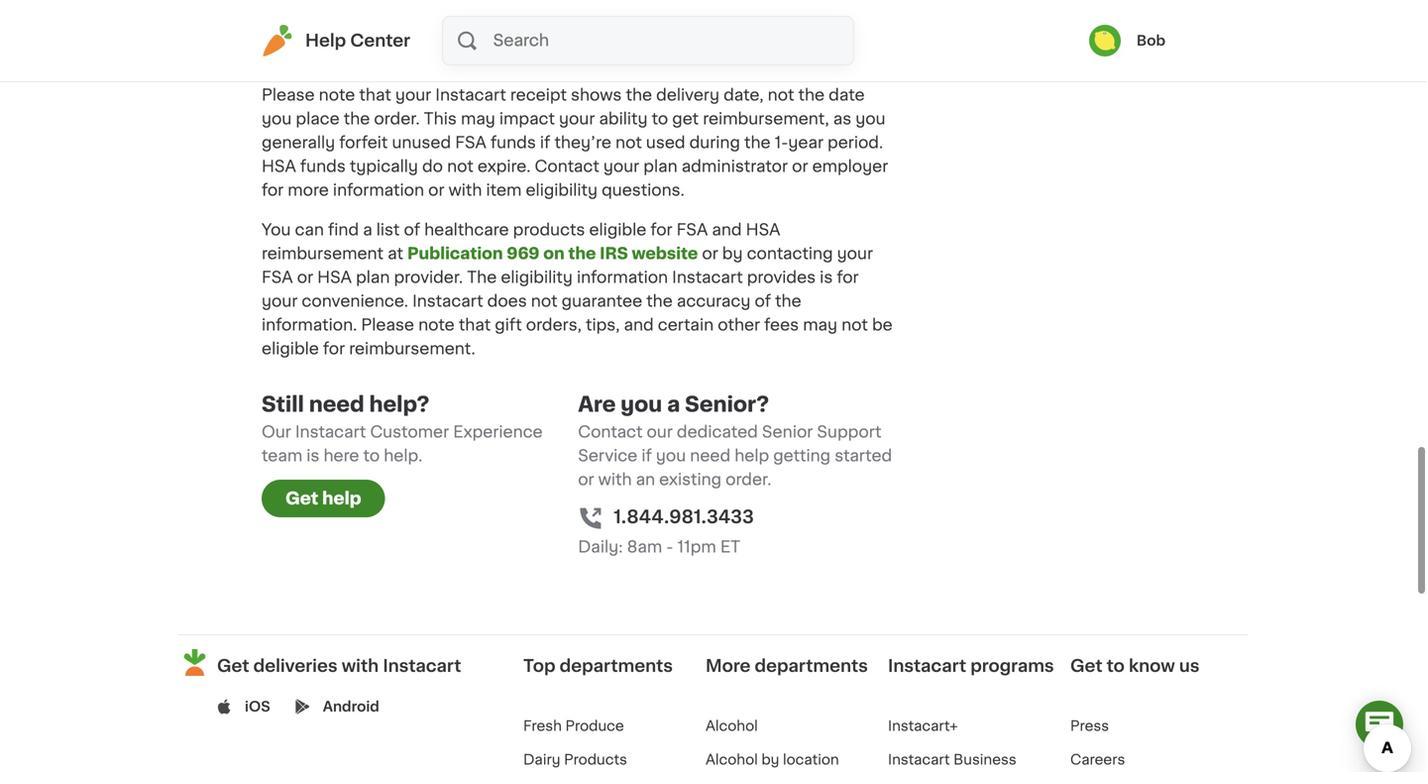 Task type: locate. For each thing, give the bounding box(es) containing it.
1 horizontal spatial to
[[652, 111, 668, 127]]

0 horizontal spatial eligible
[[262, 341, 319, 357]]

by inside or by contacting your fsa or hsa plan provider. the eligibility information instacart provides is for your convenience. instacart does not guarantee the accuracy of the information. please note that gift orders, tips, and certain other fees may not be eligible for reimbursement.
[[722, 246, 743, 261]]

reimbursement.
[[349, 341, 475, 357]]

0 vertical spatial eligibility
[[526, 182, 598, 198]]

that up forfeit on the left of the page
[[359, 87, 391, 103]]

experience
[[453, 424, 543, 440]]

or down service
[[578, 472, 594, 487]]

1 vertical spatial hsa
[[746, 222, 781, 238]]

on
[[543, 246, 565, 261]]

the
[[626, 87, 652, 103], [798, 87, 825, 103], [344, 111, 370, 127], [744, 135, 771, 150], [568, 246, 596, 261], [647, 293, 673, 309], [775, 293, 802, 309]]

0 vertical spatial contact
[[535, 158, 600, 174]]

information
[[333, 182, 424, 198], [577, 269, 668, 285]]

departments
[[560, 657, 673, 674], [755, 657, 868, 674]]

2 horizontal spatial get
[[1071, 657, 1103, 674]]

0 vertical spatial information
[[333, 182, 424, 198]]

departments for more departments
[[755, 657, 868, 674]]

instacart inside please note that your instacart receipt shows the delivery date, not the date you place the order. this may impact your ability to get reimbursement, as you generally forfeit unused fsa funds if they're not used during the 1-year period. hsa funds typically do not expire. contact your plan administrator or employer for more information or with item eligibility questions.
[[435, 87, 506, 103]]

center
[[350, 32, 410, 49]]

by up the accuracy
[[722, 246, 743, 261]]

your up 'questions.'
[[604, 158, 640, 174]]

1 horizontal spatial departments
[[755, 657, 868, 674]]

fsa up website
[[677, 222, 708, 238]]

1 horizontal spatial by
[[762, 753, 780, 767]]

may right this
[[461, 111, 495, 127]]

get down 'team'
[[285, 490, 318, 507]]

eligible down information.
[[262, 341, 319, 357]]

0 horizontal spatial fsa
[[262, 269, 293, 285]]

0 vertical spatial note
[[319, 87, 355, 103]]

reimbursement,
[[703, 111, 829, 127]]

0 vertical spatial plan
[[644, 158, 678, 174]]

information down irs
[[577, 269, 668, 285]]

if
[[540, 135, 551, 150], [642, 448, 652, 464]]

forfeit
[[339, 135, 388, 150]]

1 horizontal spatial information
[[577, 269, 668, 285]]

0 horizontal spatial funds
[[300, 158, 346, 174]]

1 vertical spatial is
[[307, 448, 320, 464]]

2 vertical spatial hsa
[[317, 269, 352, 285]]

1 horizontal spatial that
[[459, 317, 491, 333]]

that inside or by contacting your fsa or hsa plan provider. the eligibility information instacart provides is for your convenience. instacart does not guarantee the accuracy of the information. please note that gift orders, tips, and certain other fees may not be eligible for reimbursement.
[[459, 317, 491, 333]]

0 horizontal spatial by
[[722, 246, 743, 261]]

0 horizontal spatial need
[[309, 394, 364, 415]]

0 vertical spatial and
[[712, 222, 742, 238]]

0 horizontal spatial a
[[363, 222, 372, 238]]

note
[[319, 87, 355, 103], [418, 317, 455, 333]]

press
[[1071, 719, 1109, 733]]

0 vertical spatial fsa
[[455, 135, 487, 150]]

1 vertical spatial help
[[322, 490, 361, 507]]

may inside please note that your instacart receipt shows the delivery date, not the date you place the order. this may impact your ability to get reimbursement, as you generally forfeit unused fsa funds if they're not used during the 1-year period. hsa funds typically do not expire. contact your plan administrator or employer for more information or with item eligibility questions.
[[461, 111, 495, 127]]

get
[[285, 490, 318, 507], [217, 657, 249, 674], [1071, 657, 1103, 674]]

note up the place
[[319, 87, 355, 103]]

1 horizontal spatial of
[[755, 293, 771, 309]]

hsa inside "you can find a list of healthcare products eligible for fsa and hsa reimbursement at"
[[746, 222, 781, 238]]

ios link
[[245, 697, 270, 716]]

0 horizontal spatial if
[[540, 135, 551, 150]]

0 vertical spatial help
[[735, 448, 769, 464]]

1 vertical spatial a
[[667, 394, 680, 415]]

bob link
[[1089, 25, 1166, 57]]

1 vertical spatial note
[[418, 317, 455, 333]]

1 vertical spatial please
[[361, 317, 414, 333]]

0 horizontal spatial with
[[342, 657, 379, 674]]

get for get to know us
[[1071, 657, 1103, 674]]

1 horizontal spatial help
[[735, 448, 769, 464]]

0 horizontal spatial note
[[319, 87, 355, 103]]

0 horizontal spatial hsa
[[262, 158, 296, 174]]

by for alcohol
[[762, 753, 780, 767]]

0 vertical spatial with
[[449, 182, 482, 198]]

is left here
[[307, 448, 320, 464]]

get inside button
[[285, 490, 318, 507]]

0 vertical spatial is
[[820, 269, 833, 285]]

plan inside please note that your instacart receipt shows the delivery date, not the date you place the order. this may impact your ability to get reimbursement, as you generally forfeit unused fsa funds if they're not used during the 1-year period. hsa funds typically do not expire. contact your plan administrator or employer for more information or with item eligibility questions.
[[644, 158, 678, 174]]

fsa down you at top
[[262, 269, 293, 285]]

2 horizontal spatial with
[[598, 472, 632, 487]]

1 vertical spatial of
[[755, 293, 771, 309]]

that left gift
[[459, 317, 491, 333]]

0 vertical spatial to
[[652, 111, 668, 127]]

information inside please note that your instacart receipt shows the delivery date, not the date you place the order. this may impact your ability to get reimbursement, as you generally forfeit unused fsa funds if they're not used during the 1-year period. hsa funds typically do not expire. contact your plan administrator or employer for more information or with item eligibility questions.
[[333, 182, 424, 198]]

not down ability
[[616, 135, 642, 150]]

publication 969 on the irs website
[[407, 246, 698, 261]]

a up our
[[667, 394, 680, 415]]

1 vertical spatial may
[[803, 317, 838, 333]]

with up android
[[342, 657, 379, 674]]

order. inside "are you a senior? contact our dedicated senior support service if you need help getting started or with an existing order."
[[726, 472, 772, 487]]

are you a senior? contact our dedicated senior support service if you need help getting started or with an existing order.
[[578, 394, 892, 487]]

0 horizontal spatial get
[[217, 657, 249, 674]]

may inside or by contacting your fsa or hsa plan provider. the eligibility information instacart provides is for your convenience. instacart does not guarantee the accuracy of the information. please note that gift orders, tips, and certain other fees may not be eligible for reimbursement.
[[803, 317, 838, 333]]

0 vertical spatial of
[[404, 222, 420, 238]]

0 horizontal spatial to
[[363, 448, 380, 464]]

1 vertical spatial information
[[577, 269, 668, 285]]

alcohol
[[706, 719, 758, 733], [706, 753, 758, 767]]

contacting
[[747, 246, 833, 261]]

receipt
[[510, 87, 567, 103]]

1 vertical spatial alcohol
[[706, 753, 758, 767]]

to left know
[[1107, 657, 1125, 674]]

with down service
[[598, 472, 632, 487]]

senior?
[[685, 394, 769, 415]]

departments right "more"
[[755, 657, 868, 674]]

of inside "you can find a list of healthcare products eligible for fsa and hsa reimbursement at"
[[404, 222, 420, 238]]

by for or
[[722, 246, 743, 261]]

eligibility up products
[[526, 182, 598, 198]]

need inside "still need help? our instacart customer experience team is here to help."
[[309, 394, 364, 415]]

business
[[954, 753, 1017, 767]]

0 horizontal spatial and
[[624, 317, 654, 333]]

1 horizontal spatial if
[[642, 448, 652, 464]]

if up an
[[642, 448, 652, 464]]

0 vertical spatial funds
[[491, 135, 536, 150]]

plan up 'convenience.'
[[356, 269, 390, 285]]

1 vertical spatial if
[[642, 448, 652, 464]]

1 horizontal spatial and
[[712, 222, 742, 238]]

publication
[[407, 246, 503, 261]]

alcohol for alcohol link
[[706, 719, 758, 733]]

your
[[395, 87, 431, 103], [559, 111, 595, 127], [604, 158, 640, 174], [837, 246, 873, 261], [262, 293, 298, 309]]

fsa down this
[[455, 135, 487, 150]]

1 vertical spatial eligibility
[[501, 269, 573, 285]]

your up they're
[[559, 111, 595, 127]]

1 vertical spatial and
[[624, 317, 654, 333]]

2 vertical spatial fsa
[[262, 269, 293, 285]]

1 vertical spatial eligible
[[262, 341, 319, 357]]

with inside "are you a senior? contact our dedicated senior support service if you need help getting started or with an existing order."
[[598, 472, 632, 487]]

our
[[262, 424, 291, 440]]

2 alcohol from the top
[[706, 753, 758, 767]]

dedicated
[[677, 424, 758, 440]]

2 horizontal spatial to
[[1107, 657, 1125, 674]]

plan down used
[[644, 158, 678, 174]]

1 vertical spatial to
[[363, 448, 380, 464]]

get right instacart shopper app logo
[[217, 657, 249, 674]]

eligible up irs
[[589, 222, 647, 238]]

instacart inside "still need help? our instacart customer experience team is here to help."
[[295, 424, 366, 440]]

you can find a list of healthcare products eligible for fsa and hsa reimbursement at
[[262, 222, 781, 261]]

departments up produce
[[560, 657, 673, 674]]

need down dedicated
[[690, 448, 731, 464]]

get up press link
[[1071, 657, 1103, 674]]

contact down they're
[[535, 158, 600, 174]]

reimbursement
[[262, 246, 384, 261]]

1 horizontal spatial note
[[418, 317, 455, 333]]

hsa up "contacting"
[[746, 222, 781, 238]]

departments for top departments
[[560, 657, 673, 674]]

1 departments from the left
[[560, 657, 673, 674]]

is inside "still need help? our instacart customer experience team is here to help."
[[307, 448, 320, 464]]

1 horizontal spatial hsa
[[317, 269, 352, 285]]

alcohol by location link
[[706, 753, 839, 767]]

0 horizontal spatial departments
[[560, 657, 673, 674]]

team
[[262, 448, 303, 464]]

2 departments from the left
[[755, 657, 868, 674]]

please up reimbursement.
[[361, 317, 414, 333]]

0 vertical spatial eligible
[[589, 222, 647, 238]]

1 vertical spatial that
[[459, 317, 491, 333]]

0 vertical spatial alcohol
[[706, 719, 758, 733]]

to
[[652, 111, 668, 127], [363, 448, 380, 464], [1107, 657, 1125, 674]]

convenience.
[[302, 293, 408, 309]]

1 vertical spatial order.
[[726, 472, 772, 487]]

1 horizontal spatial a
[[667, 394, 680, 415]]

your right "contacting"
[[837, 246, 873, 261]]

not right do
[[447, 158, 474, 174]]

fsa
[[455, 135, 487, 150], [677, 222, 708, 238], [262, 269, 293, 285]]

0 horizontal spatial help
[[322, 490, 361, 507]]

plan inside or by contacting your fsa or hsa plan provider. the eligibility information instacart provides is for your convenience. instacart does not guarantee the accuracy of the information. please note that gift orders, tips, and certain other fees may not be eligible for reimbursement.
[[356, 269, 390, 285]]

0 horizontal spatial order.
[[374, 111, 420, 127]]

information.
[[262, 317, 357, 333]]

help down dedicated
[[735, 448, 769, 464]]

during
[[690, 135, 740, 150]]

for up website
[[651, 222, 673, 238]]

the up ability
[[626, 87, 652, 103]]

a left list
[[363, 222, 372, 238]]

your up information.
[[262, 293, 298, 309]]

delivery
[[656, 87, 720, 103]]

questions.
[[602, 182, 685, 198]]

1 horizontal spatial order.
[[726, 472, 772, 487]]

products
[[564, 753, 627, 767]]

help
[[305, 32, 346, 49]]

here
[[324, 448, 359, 464]]

date,
[[724, 87, 764, 103]]

contact inside "are you a senior? contact our dedicated senior support service if you need help getting started or with an existing order."
[[578, 424, 643, 440]]

to up used
[[652, 111, 668, 127]]

if down 'impact'
[[540, 135, 551, 150]]

for inside "you can find a list of healthcare products eligible for fsa and hsa reimbursement at"
[[651, 222, 673, 238]]

more departments
[[706, 657, 868, 674]]

0 horizontal spatial is
[[307, 448, 320, 464]]

be
[[872, 317, 893, 333]]

and down administrator at the top of the page
[[712, 222, 742, 238]]

2 horizontal spatial fsa
[[677, 222, 708, 238]]

orders,
[[526, 317, 582, 333]]

provider.
[[394, 269, 463, 285]]

1 horizontal spatial fsa
[[455, 135, 487, 150]]

of right list
[[404, 222, 420, 238]]

a inside "you can find a list of healthcare products eligible for fsa and hsa reimbursement at"
[[363, 222, 372, 238]]

1 horizontal spatial need
[[690, 448, 731, 464]]

0 horizontal spatial that
[[359, 87, 391, 103]]

if inside please note that your instacart receipt shows the delivery date, not the date you place the order. this may impact your ability to get reimbursement, as you generally forfeit unused fsa funds if they're not used during the 1-year period. hsa funds typically do not expire. contact your plan administrator or employer for more information or with item eligibility questions.
[[540, 135, 551, 150]]

eligibility down the 969
[[501, 269, 573, 285]]

0 horizontal spatial information
[[333, 182, 424, 198]]

1 vertical spatial fsa
[[677, 222, 708, 238]]

information down typically
[[333, 182, 424, 198]]

hsa down generally
[[262, 158, 296, 174]]

1 horizontal spatial plan
[[644, 158, 678, 174]]

1 alcohol from the top
[[706, 719, 758, 733]]

or
[[792, 158, 808, 174], [428, 182, 445, 198], [702, 246, 718, 261], [297, 269, 313, 285], [578, 472, 594, 487]]

by
[[722, 246, 743, 261], [762, 753, 780, 767]]

is down "contacting"
[[820, 269, 833, 285]]

not up orders,
[[531, 293, 558, 309]]

is inside or by contacting your fsa or hsa plan provider. the eligibility information instacart provides is for your convenience. instacart does not guarantee the accuracy of the information. please note that gift orders, tips, and certain other fees may not be eligible for reimbursement.
[[820, 269, 833, 285]]

help inside button
[[322, 490, 361, 507]]

getting
[[773, 448, 831, 464]]

may
[[461, 111, 495, 127], [803, 317, 838, 333]]

0 vertical spatial if
[[540, 135, 551, 150]]

1 vertical spatial by
[[762, 753, 780, 767]]

instacart
[[435, 87, 506, 103], [672, 269, 743, 285], [412, 293, 483, 309], [295, 424, 366, 440], [383, 657, 461, 674], [888, 657, 967, 674], [888, 753, 950, 767]]

2 vertical spatial to
[[1107, 657, 1125, 674]]

by left location
[[762, 753, 780, 767]]

alcohol down alcohol link
[[706, 753, 758, 767]]

publication 969 on the irs website link
[[407, 246, 698, 261]]

for down information.
[[323, 341, 345, 357]]

0 vertical spatial may
[[461, 111, 495, 127]]

0 vertical spatial that
[[359, 87, 391, 103]]

typically
[[350, 158, 418, 174]]

item
[[486, 182, 522, 198]]

a
[[363, 222, 372, 238], [667, 394, 680, 415]]

please up the place
[[262, 87, 315, 103]]

need up here
[[309, 394, 364, 415]]

need inside "are you a senior? contact our dedicated senior support service if you need help getting started or with an existing order."
[[690, 448, 731, 464]]

0 vertical spatial by
[[722, 246, 743, 261]]

1 horizontal spatial is
[[820, 269, 833, 285]]

0 horizontal spatial may
[[461, 111, 495, 127]]

1 horizontal spatial eligible
[[589, 222, 647, 238]]

this
[[424, 111, 457, 127]]

hsa down reimbursement
[[317, 269, 352, 285]]

contact
[[535, 158, 600, 174], [578, 424, 643, 440]]

1 vertical spatial funds
[[300, 158, 346, 174]]

help?
[[369, 394, 430, 415]]

get help button
[[262, 480, 385, 517]]

order.
[[374, 111, 420, 127], [726, 472, 772, 487]]

fsa inside "you can find a list of healthcare products eligible for fsa and hsa reimbursement at"
[[677, 222, 708, 238]]

1 horizontal spatial please
[[361, 317, 414, 333]]

order. down dedicated
[[726, 472, 772, 487]]

0 horizontal spatial plan
[[356, 269, 390, 285]]

et
[[720, 539, 740, 555]]

0 vertical spatial a
[[363, 222, 372, 238]]

0 vertical spatial need
[[309, 394, 364, 415]]

contact up service
[[578, 424, 643, 440]]

get
[[672, 111, 699, 127]]

hsa inside please note that your instacart receipt shows the delivery date, not the date you place the order. this may impact your ability to get reimbursement, as you generally forfeit unused fsa funds if they're not used during the 1-year period. hsa funds typically do not expire. contact your plan administrator or employer for more information or with item eligibility questions.
[[262, 158, 296, 174]]

used
[[646, 135, 686, 150]]

1 horizontal spatial get
[[285, 490, 318, 507]]

1 vertical spatial with
[[598, 472, 632, 487]]

the left 1-
[[744, 135, 771, 150]]

hsa inside or by contacting your fsa or hsa plan provider. the eligibility information instacart provides is for your convenience. instacart does not guarantee the accuracy of the information. please note that gift orders, tips, and certain other fees may not be eligible for reimbursement.
[[317, 269, 352, 285]]

1 vertical spatial plan
[[356, 269, 390, 285]]

note up reimbursement.
[[418, 317, 455, 333]]

plan
[[644, 158, 678, 174], [356, 269, 390, 285]]

date
[[829, 87, 865, 103]]

provides
[[747, 269, 816, 285]]

to right here
[[363, 448, 380, 464]]

android link
[[323, 697, 379, 716]]

you
[[262, 222, 291, 238]]

list
[[376, 222, 400, 238]]

0 vertical spatial please
[[262, 87, 315, 103]]

and right tips,
[[624, 317, 654, 333]]

of down provides in the right top of the page
[[755, 293, 771, 309]]

0 horizontal spatial please
[[262, 87, 315, 103]]

help down here
[[322, 490, 361, 507]]

with left "item"
[[449, 182, 482, 198]]

instacart+ link
[[888, 719, 958, 733]]

funds up the expire.
[[491, 135, 536, 150]]

to inside "still need help? our instacart customer experience team is here to help."
[[363, 448, 380, 464]]

1 vertical spatial contact
[[578, 424, 643, 440]]

1 horizontal spatial with
[[449, 182, 482, 198]]

0 horizontal spatial of
[[404, 222, 420, 238]]

1 horizontal spatial may
[[803, 317, 838, 333]]

help
[[735, 448, 769, 464], [322, 490, 361, 507]]

for left more
[[262, 182, 284, 198]]

alcohol up alcohol by location
[[706, 719, 758, 733]]

order. up unused
[[374, 111, 420, 127]]

note inside please note that your instacart receipt shows the delivery date, not the date you place the order. this may impact your ability to get reimbursement, as you generally forfeit unused fsa funds if they're not used during the 1-year period. hsa funds typically do not expire. contact your plan administrator or employer for more information or with item eligibility questions.
[[319, 87, 355, 103]]

is
[[820, 269, 833, 285], [307, 448, 320, 464]]

hsa
[[262, 158, 296, 174], [746, 222, 781, 238], [317, 269, 352, 285]]

funds up more
[[300, 158, 346, 174]]

0 vertical spatial hsa
[[262, 158, 296, 174]]

may right fees
[[803, 317, 838, 333]]



Task type: vqa. For each thing, say whether or not it's contained in the screenshot.


Task type: describe. For each thing, give the bounding box(es) containing it.
the up certain
[[647, 293, 673, 309]]

the
[[467, 269, 497, 285]]

with inside please note that your instacart receipt shows the delivery date, not the date you place the order. this may impact your ability to get reimbursement, as you generally forfeit unused fsa funds if they're not used during the 1-year period. hsa funds typically do not expire. contact your plan administrator or employer for more information or with item eligibility questions.
[[449, 182, 482, 198]]

get for get deliveries with instacart
[[217, 657, 249, 674]]

top
[[523, 657, 556, 674]]

daily: 8am - 11pm et
[[578, 539, 740, 555]]

generally
[[262, 135, 335, 150]]

contact inside please note that your instacart receipt shows the delivery date, not the date you place the order. this may impact your ability to get reimbursement, as you generally forfeit unused fsa funds if they're not used during the 1-year period. hsa funds typically do not expire. contact your plan administrator or employer for more information or with item eligibility questions.
[[535, 158, 600, 174]]

more
[[706, 657, 751, 674]]

support
[[817, 424, 882, 440]]

not left be
[[842, 317, 868, 333]]

if inside "are you a senior? contact our dedicated senior support service if you need help getting started or with an existing order."
[[642, 448, 652, 464]]

for right provides in the right top of the page
[[837, 269, 859, 285]]

dairy products link
[[523, 753, 627, 767]]

or inside "are you a senior? contact our dedicated senior support service if you need help getting started or with an existing order."
[[578, 472, 594, 487]]

eligible inside "you can find a list of healthcare products eligible for fsa and hsa reimbursement at"
[[589, 222, 647, 238]]

an
[[636, 472, 655, 487]]

or down reimbursement
[[297, 269, 313, 285]]

they're
[[555, 135, 612, 150]]

of inside or by contacting your fsa or hsa plan provider. the eligibility information instacart provides is for your convenience. instacart does not guarantee the accuracy of the information. please note that gift orders, tips, and certain other fees may not be eligible for reimbursement.
[[755, 293, 771, 309]]

dairy
[[523, 753, 561, 767]]

dairy products
[[523, 753, 627, 767]]

help center
[[305, 32, 410, 49]]

alcohol by location
[[706, 753, 839, 767]]

expire.
[[478, 158, 531, 174]]

you down our
[[656, 448, 686, 464]]

969
[[507, 246, 540, 261]]

help center link
[[262, 25, 410, 57]]

customer
[[370, 424, 449, 440]]

does
[[487, 293, 527, 309]]

note inside or by contacting your fsa or hsa plan provider. the eligibility information instacart provides is for your convenience. instacart does not guarantee the accuracy of the information. please note that gift orders, tips, and certain other fees may not be eligible for reimbursement.
[[418, 317, 455, 333]]

started
[[835, 448, 892, 464]]

can
[[295, 222, 324, 238]]

deliveries
[[253, 657, 338, 674]]

the up fees
[[775, 293, 802, 309]]

employer
[[812, 158, 888, 174]]

find
[[328, 222, 359, 238]]

to inside please note that your instacart receipt shows the delivery date, not the date you place the order. this may impact your ability to get reimbursement, as you generally forfeit unused fsa funds if they're not used during the 1-year period. hsa funds typically do not expire. contact your plan administrator or employer for more information or with item eligibility questions.
[[652, 111, 668, 127]]

eligibility inside please note that your instacart receipt shows the delivery date, not the date you place the order. this may impact your ability to get reimbursement, as you generally forfeit unused fsa funds if they're not used during the 1-year period. hsa funds typically do not expire. contact your plan administrator or employer for more information or with item eligibility questions.
[[526, 182, 598, 198]]

please inside please note that your instacart receipt shows the delivery date, not the date you place the order. this may impact your ability to get reimbursement, as you generally forfeit unused fsa funds if they're not used during the 1-year period. hsa funds typically do not expire. contact your plan administrator or employer for more information or with item eligibility questions.
[[262, 87, 315, 103]]

impact
[[499, 111, 555, 127]]

do
[[422, 158, 443, 174]]

top departments
[[523, 657, 673, 674]]

gift
[[495, 317, 522, 333]]

and inside or by contacting your fsa or hsa plan provider. the eligibility information instacart provides is for your convenience. instacart does not guarantee the accuracy of the information. please note that gift orders, tips, and certain other fees may not be eligible for reimbursement.
[[624, 317, 654, 333]]

or by contacting your fsa or hsa plan provider. the eligibility information instacart provides is for your convenience. instacart does not guarantee the accuracy of the information. please note that gift orders, tips, and certain other fees may not be eligible for reimbursement.
[[262, 246, 893, 357]]

or right website
[[702, 246, 718, 261]]

careers link
[[1071, 753, 1125, 767]]

get to know us
[[1071, 657, 1200, 674]]

eligible inside or by contacting your fsa or hsa plan provider. the eligibility information instacart provides is for your convenience. instacart does not guarantee the accuracy of the information. please note that gift orders, tips, and certain other fees may not be eligible for reimbursement.
[[262, 341, 319, 357]]

please note that your instacart receipt shows the delivery date, not the date you place the order. this may impact your ability to get reimbursement, as you generally forfeit unused fsa funds if they're not used during the 1-year period. hsa funds typically do not expire. contact your plan administrator or employer for more information or with item eligibility questions.
[[262, 87, 888, 198]]

press link
[[1071, 719, 1109, 733]]

the left 'date'
[[798, 87, 825, 103]]

information inside or by contacting your fsa or hsa plan provider. the eligibility information instacart provides is for your convenience. instacart does not guarantee the accuracy of the information. please note that gift orders, tips, and certain other fees may not be eligible for reimbursement.
[[577, 269, 668, 285]]

tips,
[[586, 317, 620, 333]]

please inside or by contacting your fsa or hsa plan provider. the eligibility information instacart provides is for your convenience. instacart does not guarantee the accuracy of the information. please note that gift orders, tips, and certain other fees may not be eligible for reimbursement.
[[361, 317, 414, 333]]

for inside please note that your instacart receipt shows the delivery date, not the date you place the order. this may impact your ability to get reimbursement, as you generally forfeit unused fsa funds if they're not used during the 1-year period. hsa funds typically do not expire. contact your plan administrator or employer for more information or with item eligibility questions.
[[262, 182, 284, 198]]

healthcare
[[424, 222, 509, 238]]

the up forfeit on the left of the page
[[344, 111, 370, 127]]

bob
[[1137, 34, 1166, 48]]

1.844.981.3433
[[614, 508, 754, 526]]

a inside "are you a senior? contact our dedicated senior support service if you need help getting started or with an existing order."
[[667, 394, 680, 415]]

daily:
[[578, 539, 623, 555]]

instacart shopper app logo image
[[178, 646, 211, 679]]

instacart business
[[888, 753, 1017, 767]]

as
[[833, 111, 852, 127]]

2 vertical spatial with
[[342, 657, 379, 674]]

irs
[[600, 246, 628, 261]]

us
[[1179, 657, 1200, 674]]

know
[[1129, 657, 1175, 674]]

help inside "are you a senior? contact our dedicated senior support service if you need help getting started or with an existing order."
[[735, 448, 769, 464]]

guarantee
[[562, 293, 642, 309]]

you right as
[[856, 111, 886, 127]]

your up this
[[395, 87, 431, 103]]

careers
[[1071, 753, 1125, 767]]

produce
[[565, 719, 624, 733]]

ability
[[599, 111, 648, 127]]

android play store logo image
[[295, 699, 310, 714]]

administrator
[[682, 158, 788, 174]]

get for get help
[[285, 490, 318, 507]]

still need help? our instacart customer experience team is here to help.
[[262, 394, 543, 464]]

programs
[[971, 657, 1054, 674]]

service
[[578, 448, 638, 464]]

year
[[788, 135, 824, 150]]

alcohol for alcohol by location
[[706, 753, 758, 767]]

you up generally
[[262, 111, 292, 127]]

fsa inside please note that your instacart receipt shows the delivery date, not the date you place the order. this may impact your ability to get reimbursement, as you generally forfeit unused fsa funds if they're not used during the 1-year period. hsa funds typically do not expire. contact your plan administrator or employer for more information or with item eligibility questions.
[[455, 135, 487, 150]]

at
[[388, 246, 403, 261]]

11pm
[[677, 539, 716, 555]]

location
[[783, 753, 839, 767]]

fees
[[764, 317, 799, 333]]

user avatar image
[[1089, 25, 1121, 57]]

accuracy
[[677, 293, 751, 309]]

-
[[666, 539, 673, 555]]

that inside please note that your instacart receipt shows the delivery date, not the date you place the order. this may impact your ability to get reimbursement, as you generally forfeit unused fsa funds if they're not used during the 1-year period. hsa funds typically do not expire. contact your plan administrator or employer for more information or with item eligibility questions.
[[359, 87, 391, 103]]

the right on on the left of the page
[[568, 246, 596, 261]]

place
[[296, 111, 340, 127]]

instacart image
[[262, 25, 293, 57]]

or down year at the right of page
[[792, 158, 808, 174]]

senior
[[762, 424, 813, 440]]

existing
[[659, 472, 722, 487]]

and inside "you can find a list of healthcare products eligible for fsa and hsa reimbursement at"
[[712, 222, 742, 238]]

fresh
[[523, 719, 562, 733]]

or down do
[[428, 182, 445, 198]]

instacart business link
[[888, 753, 1017, 767]]

instacart+
[[888, 719, 958, 733]]

get help
[[285, 490, 361, 507]]

not up reimbursement,
[[768, 87, 794, 103]]

1 horizontal spatial funds
[[491, 135, 536, 150]]

more
[[288, 182, 329, 198]]

website
[[632, 246, 698, 261]]

ios app store logo image
[[217, 699, 232, 714]]

order. inside please note that your instacart receipt shows the delivery date, not the date you place the order. this may impact your ability to get reimbursement, as you generally forfeit unused fsa funds if they're not used during the 1-year period. hsa funds typically do not expire. contact your plan administrator or employer for more information or with item eligibility questions.
[[374, 111, 420, 127]]

period.
[[828, 135, 883, 150]]

8am
[[627, 539, 662, 555]]

eligibility inside or by contacting your fsa or hsa plan provider. the eligibility information instacart provides is for your convenience. instacart does not guarantee the accuracy of the information. please note that gift orders, tips, and certain other fees may not be eligible for reimbursement.
[[501, 269, 573, 285]]

Search search field
[[491, 17, 853, 64]]

fsa inside or by contacting your fsa or hsa plan provider. the eligibility information instacart provides is for your convenience. instacart does not guarantee the accuracy of the information. please note that gift orders, tips, and certain other fees may not be eligible for reimbursement.
[[262, 269, 293, 285]]

get deliveries with instacart
[[217, 657, 461, 674]]

you up our
[[621, 394, 662, 415]]



